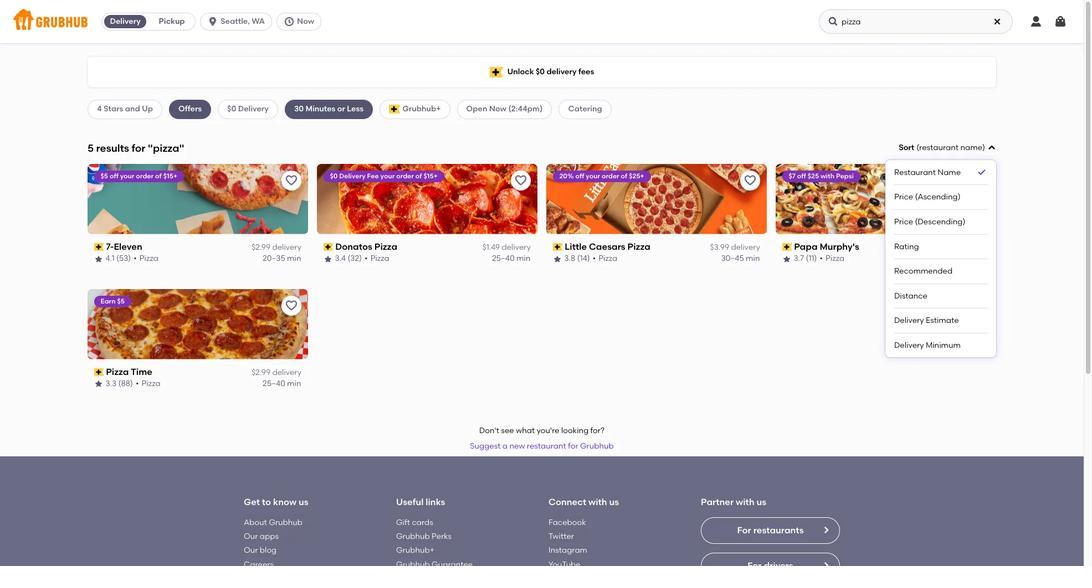 Task type: describe. For each thing, give the bounding box(es) containing it.
main navigation navigation
[[0, 0, 1084, 43]]

little
[[565, 242, 587, 252]]

get
[[244, 497, 260, 508]]

murphy's
[[820, 242, 860, 252]]

30–45 for murphy's
[[951, 254, 974, 264]]

star icon image for little caesars pizza
[[553, 255, 562, 264]]

(53)
[[117, 254, 131, 264]]

3.3
[[106, 379, 117, 389]]

delivery button
[[102, 13, 149, 30]]

save this restaurant button for donatos pizza
[[511, 171, 531, 191]]

see
[[501, 426, 514, 436]]

donatos pizza
[[336, 242, 398, 252]]

min for little caesars pizza
[[746, 254, 761, 264]]

delivery for donatos pizza
[[502, 243, 531, 252]]

save this restaurant image for pizza time
[[285, 299, 298, 312]]

• for eleven
[[134, 254, 137, 264]]

20%
[[560, 172, 574, 180]]

a
[[503, 442, 508, 451]]

restaurant name option
[[895, 160, 988, 185]]

grubhub inside gift cards grubhub perks grubhub+
[[396, 532, 430, 542]]

7-
[[106, 242, 114, 252]]

you're
[[537, 426, 560, 436]]

suggest a new restaurant for grubhub
[[470, 442, 614, 451]]

price (ascending)
[[895, 193, 961, 202]]

delivery for 7-eleven
[[272, 243, 302, 252]]

(14)
[[578, 254, 590, 264]]

3.4
[[335, 254, 346, 264]]

svg image inside now button
[[284, 16, 295, 27]]

20–35 min
[[263, 254, 302, 264]]

3.4 (32)
[[335, 254, 362, 264]]

papa
[[795, 242, 818, 252]]

pizza down murphy's at the top right of the page
[[826, 254, 845, 264]]

to
[[262, 497, 271, 508]]

gift
[[396, 518, 410, 528]]

star icon image left the 3.7
[[783, 255, 792, 264]]

price (descending)
[[895, 217, 966, 227]]

grubhub perks link
[[396, 532, 452, 542]]

pickup
[[159, 17, 185, 26]]

your for 7-
[[120, 172, 135, 180]]

time
[[131, 367, 153, 377]]

$0 for $0 delivery
[[227, 104, 236, 114]]

us for partner with us
[[757, 497, 767, 508]]

3 off from the left
[[798, 172, 807, 180]]

save this restaurant image for $1.49 delivery
[[514, 174, 528, 187]]

little caesars pizza logo image
[[547, 164, 767, 234]]

1 us from the left
[[299, 497, 309, 508]]

connect
[[549, 497, 587, 508]]

pickup button
[[149, 13, 195, 30]]

• for caesars
[[593, 254, 596, 264]]

• for time
[[136, 379, 139, 389]]

pizza right donatos
[[375, 242, 398, 252]]

star icon image for pizza time
[[94, 380, 103, 389]]

• right (11)
[[820, 254, 823, 264]]

for restaurants link
[[701, 518, 840, 544]]

open now (2:44pm)
[[467, 104, 543, 114]]

and
[[125, 104, 140, 114]]

0 vertical spatial for
[[132, 142, 145, 154]]

suggest
[[470, 442, 501, 451]]

of for little caesars pizza
[[621, 172, 628, 180]]

restaurant
[[895, 168, 936, 177]]

1 $15+ from the left
[[164, 172, 178, 180]]

grubhub inside button
[[580, 442, 614, 451]]

7-eleven
[[106, 242, 143, 252]]

twitter link
[[549, 532, 574, 542]]

2 $15+ from the left
[[424, 172, 438, 180]]

min for 7-eleven
[[287, 254, 302, 264]]

now inside 5 results for "pizza" main content
[[489, 104, 507, 114]]

pizza down eleven
[[140, 254, 159, 264]]

3.8 (14)
[[565, 254, 590, 264]]

results
[[96, 142, 129, 154]]

pizza time
[[106, 367, 153, 377]]

delivery for delivery
[[110, 17, 141, 26]]

grubhub plus flag logo image for grubhub+
[[389, 105, 400, 114]]

for?
[[591, 426, 605, 436]]

right image
[[822, 526, 831, 535]]

min for donatos pizza
[[517, 254, 531, 264]]

$25
[[808, 172, 820, 180]]

about grubhub our apps our blog
[[244, 518, 303, 556]]

2 your from the left
[[381, 172, 395, 180]]

$1.49 delivery
[[483, 243, 531, 252]]

• pizza for pizza
[[365, 254, 390, 264]]

star icon image for 7-eleven
[[94, 255, 103, 264]]

cards
[[412, 518, 433, 528]]

check icon image
[[977, 167, 988, 178]]

now inside button
[[297, 17, 314, 26]]

30–45 min for murphy's
[[951, 254, 990, 264]]

delivery for pizza time
[[272, 368, 302, 377]]

partner
[[701, 497, 734, 508]]

4.1
[[106, 254, 115, 264]]

pepsi
[[837, 172, 854, 180]]

20–35
[[263, 254, 286, 264]]

right image
[[822, 561, 831, 567]]

30
[[294, 104, 304, 114]]

minimum
[[926, 341, 961, 350]]

new
[[510, 442, 525, 451]]

min for pizza time
[[287, 379, 302, 389]]

for inside button
[[568, 442, 579, 451]]

$7
[[789, 172, 796, 180]]

)
[[983, 143, 986, 152]]

7-eleven logo image
[[88, 164, 308, 234]]

3.7 (11)
[[794, 254, 818, 264]]

pizza right caesars
[[628, 242, 651, 252]]

links
[[426, 497, 445, 508]]

price for price (ascending)
[[895, 193, 914, 202]]

0 vertical spatial $5
[[101, 172, 108, 180]]

1 horizontal spatial svg image
[[828, 16, 839, 27]]

gift cards link
[[396, 518, 433, 528]]

5 results for "pizza" main content
[[0, 43, 1084, 567]]

delivery left 30
[[238, 104, 269, 114]]

perks
[[432, 532, 452, 542]]

• pizza for caesars
[[593, 254, 618, 264]]

star icon image for donatos pizza
[[324, 255, 333, 264]]

seattle, wa
[[221, 17, 265, 26]]

earn
[[101, 297, 116, 305]]

earn $5
[[101, 297, 125, 305]]

delivery minimum
[[895, 341, 961, 350]]

sort
[[899, 143, 915, 152]]

connect with us
[[549, 497, 619, 508]]

$1.49
[[483, 243, 500, 252]]

order for little caesars pizza
[[602, 172, 620, 180]]

order for 7-eleven
[[136, 172, 154, 180]]

apps
[[260, 532, 279, 542]]

save this restaurant image for little caesars pizza
[[744, 174, 757, 187]]

our blog link
[[244, 546, 277, 556]]

(32)
[[348, 254, 362, 264]]

catering
[[568, 104, 602, 114]]

restaurant name
[[895, 168, 961, 177]]

$25+
[[630, 172, 645, 180]]

facebook link
[[549, 518, 586, 528]]

$0 delivery fee your order of $15+
[[330, 172, 438, 180]]

fees
[[579, 67, 594, 76]]

3.3 (88)
[[106, 379, 133, 389]]

25–40 for donatos pizza
[[493, 254, 515, 264]]

2 horizontal spatial $0
[[536, 67, 545, 76]]

3.7
[[794, 254, 805, 264]]

2 order from the left
[[397, 172, 414, 180]]

with for connect with us
[[589, 497, 607, 508]]



Task type: locate. For each thing, give the bounding box(es) containing it.
1 vertical spatial now
[[489, 104, 507, 114]]

25–40 min for pizza time
[[263, 379, 302, 389]]

1 horizontal spatial 30–45 min
[[951, 254, 990, 264]]

1 horizontal spatial $0
[[330, 172, 338, 180]]

svg image
[[207, 16, 218, 27], [828, 16, 839, 27], [988, 144, 997, 153]]

subscription pass image for donatos pizza
[[324, 243, 334, 251]]

$0 right unlock
[[536, 67, 545, 76]]

0 vertical spatial grubhub+
[[403, 104, 441, 114]]

price up rating
[[895, 217, 914, 227]]

papa murphy's
[[795, 242, 860, 252]]

0 vertical spatial restaurant
[[920, 143, 959, 152]]

0 horizontal spatial save this restaurant image
[[514, 174, 528, 187]]

star icon image left 3.8 at the right top of page
[[553, 255, 562, 264]]

2 of from the left
[[416, 172, 422, 180]]

distance
[[895, 291, 928, 301]]

instagram link
[[549, 546, 588, 556]]

subscription pass image for little caesars pizza
[[553, 243, 563, 251]]

restaurants
[[754, 525, 804, 536]]

2 30–45 from the left
[[951, 254, 974, 264]]

star icon image down subscription pass image
[[94, 380, 103, 389]]

1 horizontal spatial $15+
[[424, 172, 438, 180]]

facebook twitter instagram
[[549, 518, 588, 556]]

4.1 (53)
[[106, 254, 131, 264]]

(descending)
[[916, 217, 966, 227]]

delivery for delivery estimate
[[895, 316, 924, 326]]

30–45 for delivery
[[722, 254, 745, 264]]

with right partner
[[736, 497, 755, 508]]

•
[[134, 254, 137, 264], [365, 254, 368, 264], [593, 254, 596, 264], [820, 254, 823, 264], [136, 379, 139, 389]]

30–45 min for delivery
[[722, 254, 761, 264]]

about
[[244, 518, 267, 528]]

0 vertical spatial 25–40 min
[[493, 254, 531, 264]]

grubhub inside about grubhub our apps our blog
[[269, 518, 303, 528]]

0 horizontal spatial grubhub plus flag logo image
[[389, 105, 400, 114]]

now button
[[277, 13, 326, 30]]

subscription pass image inside papa murphy's link
[[783, 243, 793, 251]]

less
[[347, 104, 364, 114]]

1 vertical spatial for
[[568, 442, 579, 451]]

$2.99 for pizza time
[[252, 368, 271, 377]]

delivery left fee
[[340, 172, 366, 180]]

1 horizontal spatial of
[[416, 172, 422, 180]]

0 vertical spatial price
[[895, 193, 914, 202]]

1 horizontal spatial your
[[381, 172, 395, 180]]

1 vertical spatial $5
[[117, 297, 125, 305]]

with
[[821, 172, 835, 180], [589, 497, 607, 508], [736, 497, 755, 508]]

25–40 min
[[493, 254, 531, 264], [263, 379, 302, 389]]

min
[[287, 254, 302, 264], [517, 254, 531, 264], [746, 254, 761, 264], [976, 254, 990, 264], [287, 379, 302, 389]]

grubhub+ down 'grubhub perks' link
[[396, 546, 435, 556]]

2 horizontal spatial order
[[602, 172, 620, 180]]

0 horizontal spatial grubhub
[[269, 518, 303, 528]]

with for partner with us
[[736, 497, 755, 508]]

0 horizontal spatial $0
[[227, 104, 236, 114]]

save this restaurant image for 7-eleven
[[285, 174, 298, 187]]

delivery for little caesars pizza
[[731, 243, 761, 252]]

svg image
[[1030, 15, 1043, 28], [1054, 15, 1068, 28], [284, 16, 295, 27], [993, 17, 1002, 26]]

with right $25
[[821, 172, 835, 180]]

price for price (descending)
[[895, 217, 914, 227]]

1 vertical spatial 25–40 min
[[263, 379, 302, 389]]

off right $7
[[798, 172, 807, 180]]

• pizza down papa murphy's
[[820, 254, 845, 264]]

of right fee
[[416, 172, 422, 180]]

for down 'looking'
[[568, 442, 579, 451]]

0 horizontal spatial 30–45 min
[[722, 254, 761, 264]]

off for 7-
[[110, 172, 119, 180]]

your right fee
[[381, 172, 395, 180]]

off
[[110, 172, 119, 180], [576, 172, 585, 180], [798, 172, 807, 180]]

our
[[244, 532, 258, 542], [244, 546, 258, 556]]

off for little
[[576, 172, 585, 180]]

• right (88) in the bottom of the page
[[136, 379, 139, 389]]

grubhub down gift cards 'link'
[[396, 532, 430, 542]]

grubhub down for?
[[580, 442, 614, 451]]

2 $2.99 from the top
[[252, 368, 271, 377]]

1 vertical spatial $2.99 delivery
[[252, 368, 302, 377]]

0 horizontal spatial for
[[132, 142, 145, 154]]

0 vertical spatial $2.99
[[252, 243, 271, 252]]

1 $2.99 from the top
[[252, 243, 271, 252]]

star icon image left 4.1
[[94, 255, 103, 264]]

0 vertical spatial $0
[[536, 67, 545, 76]]

1 horizontal spatial with
[[736, 497, 755, 508]]

grubhub+ link
[[396, 546, 435, 556]]

save this restaurant image for papa murphy's
[[973, 174, 987, 187]]

None field
[[886, 142, 997, 358]]

1 vertical spatial restaurant
[[527, 442, 566, 451]]

grubhub plus flag logo image
[[490, 67, 503, 77], [389, 105, 400, 114]]

Search for food, convenience, alcohol... search field
[[819, 9, 1013, 34]]

(
[[917, 143, 920, 152]]

2 subscription pass image from the left
[[324, 243, 334, 251]]

• right (53) at the left top of page
[[134, 254, 137, 264]]

3 your from the left
[[586, 172, 601, 180]]

unlock $0 delivery fees
[[508, 67, 594, 76]]

$0 right offers
[[227, 104, 236, 114]]

1 horizontal spatial us
[[609, 497, 619, 508]]

pizza time logo image
[[88, 289, 308, 360]]

$0 for $0 delivery fee your order of $15+
[[330, 172, 338, 180]]

of for 7-eleven
[[156, 172, 162, 180]]

0 horizontal spatial your
[[120, 172, 135, 180]]

none field inside 5 results for "pizza" main content
[[886, 142, 997, 358]]

30–45 min down $3.99 delivery
[[722, 254, 761, 264]]

restaurant down you're
[[527, 442, 566, 451]]

little caesars pizza
[[565, 242, 651, 252]]

• right '(32)'
[[365, 254, 368, 264]]

0 horizontal spatial of
[[156, 172, 162, 180]]

$15+
[[164, 172, 178, 180], [424, 172, 438, 180]]

• pizza down donatos pizza
[[365, 254, 390, 264]]

1 of from the left
[[156, 172, 162, 180]]

$0 left fee
[[330, 172, 338, 180]]

0 horizontal spatial off
[[110, 172, 119, 180]]

2 $2.99 delivery from the top
[[252, 368, 302, 377]]

delivery down the "delivery estimate"
[[895, 341, 924, 350]]

3.8
[[565, 254, 576, 264]]

delivery
[[547, 67, 577, 76], [272, 243, 302, 252], [502, 243, 531, 252], [731, 243, 761, 252], [272, 368, 302, 377]]

of down ""pizza""
[[156, 172, 162, 180]]

1 horizontal spatial restaurant
[[920, 143, 959, 152]]

looking
[[562, 426, 589, 436]]

2 horizontal spatial us
[[757, 497, 767, 508]]

$2.99
[[252, 243, 271, 252], [252, 368, 271, 377]]

1 horizontal spatial off
[[576, 172, 585, 180]]

get to know us
[[244, 497, 309, 508]]

30–45 min down "(descending)"
[[951, 254, 990, 264]]

save this restaurant image left 20%
[[514, 174, 528, 187]]

papa murphy's logo image
[[776, 164, 997, 234]]

grubhub plus flag logo image for unlock $0 delivery fees
[[490, 67, 503, 77]]

$0 delivery
[[227, 104, 269, 114]]

for right results
[[132, 142, 145, 154]]

order
[[136, 172, 154, 180], [397, 172, 414, 180], [602, 172, 620, 180]]

1 vertical spatial grubhub+
[[396, 546, 435, 556]]

2 our from the top
[[244, 546, 258, 556]]

subscription pass image left 'little'
[[553, 243, 563, 251]]

• pizza for time
[[136, 379, 161, 389]]

• pizza for eleven
[[134, 254, 159, 264]]

order right fee
[[397, 172, 414, 180]]

1 subscription pass image from the left
[[94, 243, 104, 251]]

us up for restaurants
[[757, 497, 767, 508]]

0 horizontal spatial 30–45
[[722, 254, 745, 264]]

5
[[88, 142, 94, 154]]

1 vertical spatial price
[[895, 217, 914, 227]]

save this restaurant image
[[514, 174, 528, 187], [973, 174, 987, 187]]

3 order from the left
[[602, 172, 620, 180]]

us right know
[[299, 497, 309, 508]]

now right open
[[489, 104, 507, 114]]

caesars
[[589, 242, 626, 252]]

2 save this restaurant image from the left
[[973, 174, 987, 187]]

• pizza down eleven
[[134, 254, 159, 264]]

delivery estimate
[[895, 316, 959, 326]]

list box
[[895, 160, 988, 358]]

minutes
[[306, 104, 336, 114]]

unlock
[[508, 67, 534, 76]]

1 vertical spatial $0
[[227, 104, 236, 114]]

name
[[961, 143, 983, 152]]

svg image inside 'seattle, wa' button
[[207, 16, 218, 27]]

5 results for "pizza"
[[88, 142, 184, 154]]

2 vertical spatial $0
[[330, 172, 338, 180]]

1 vertical spatial grubhub
[[269, 518, 303, 528]]

30 minutes or less
[[294, 104, 364, 114]]

1 off from the left
[[110, 172, 119, 180]]

order left $25+
[[602, 172, 620, 180]]

25–40
[[493, 254, 515, 264], [263, 379, 286, 389]]

useful
[[396, 497, 424, 508]]

subscription pass image left papa
[[783, 243, 793, 251]]

30–45 up "recommended"
[[951, 254, 974, 264]]

save this restaurant button for little caesars pizza
[[741, 171, 761, 191]]

• pizza down time
[[136, 379, 161, 389]]

$5
[[101, 172, 108, 180], [117, 297, 125, 305]]

2 off from the left
[[576, 172, 585, 180]]

0 horizontal spatial 25–40 min
[[263, 379, 302, 389]]

$5 off your order of $15+
[[101, 172, 178, 180]]

2 30–45 min from the left
[[951, 254, 990, 264]]

save this restaurant image
[[285, 174, 298, 187], [744, 174, 757, 187], [285, 299, 298, 312]]

grubhub plus flag logo image right less
[[389, 105, 400, 114]]

1 horizontal spatial 25–40 min
[[493, 254, 531, 264]]

1 horizontal spatial now
[[489, 104, 507, 114]]

0 horizontal spatial svg image
[[207, 16, 218, 27]]

0 horizontal spatial restaurant
[[527, 442, 566, 451]]

off right 20%
[[576, 172, 585, 180]]

for
[[738, 525, 752, 536]]

of left $25+
[[621, 172, 628, 180]]

$2.99 delivery for 7-eleven
[[252, 243, 302, 252]]

us for connect with us
[[609, 497, 619, 508]]

with right connect
[[589, 497, 607, 508]]

(2:44pm)
[[509, 104, 543, 114]]

delivery inside "button"
[[110, 17, 141, 26]]

25–40 min for donatos pizza
[[493, 254, 531, 264]]

offers
[[179, 104, 202, 114]]

2 horizontal spatial off
[[798, 172, 807, 180]]

save this restaurant button for 7-eleven
[[282, 171, 302, 191]]

instagram
[[549, 546, 588, 556]]

star icon image
[[94, 255, 103, 264], [324, 255, 333, 264], [553, 255, 562, 264], [783, 255, 792, 264], [94, 380, 103, 389]]

2 horizontal spatial your
[[586, 172, 601, 180]]

$2.99 for 7-eleven
[[252, 243, 271, 252]]

0 horizontal spatial with
[[589, 497, 607, 508]]

grubhub+ inside gift cards grubhub perks grubhub+
[[396, 546, 435, 556]]

0 vertical spatial grubhub
[[580, 442, 614, 451]]

(11)
[[807, 254, 818, 264]]

2 horizontal spatial with
[[821, 172, 835, 180]]

20% off your order of $25+
[[560, 172, 645, 180]]

4
[[97, 104, 102, 114]]

list box inside 5 results for "pizza" main content
[[895, 160, 988, 358]]

save this restaurant image right name at the top right
[[973, 174, 987, 187]]

0 vertical spatial now
[[297, 17, 314, 26]]

subscription pass image for papa murphy's
[[783, 243, 793, 251]]

• pizza down caesars
[[593, 254, 618, 264]]

0 vertical spatial $2.99 delivery
[[252, 243, 302, 252]]

off down results
[[110, 172, 119, 180]]

list box containing restaurant name
[[895, 160, 988, 358]]

0 horizontal spatial us
[[299, 497, 309, 508]]

your right 20%
[[586, 172, 601, 180]]

1 your from the left
[[120, 172, 135, 180]]

0 vertical spatial 25–40
[[493, 254, 515, 264]]

0 horizontal spatial 25–40
[[263, 379, 286, 389]]

1 30–45 min from the left
[[722, 254, 761, 264]]

1 horizontal spatial 25–40
[[493, 254, 515, 264]]

0 horizontal spatial $15+
[[164, 172, 178, 180]]

know
[[273, 497, 297, 508]]

delivery down distance
[[895, 316, 924, 326]]

save this restaurant button
[[282, 171, 302, 191], [511, 171, 531, 191], [741, 171, 761, 191], [970, 171, 990, 191], [282, 296, 302, 316]]

1 30–45 from the left
[[722, 254, 745, 264]]

for restaurants
[[738, 525, 804, 536]]

your down 5 results for "pizza"
[[120, 172, 135, 180]]

name
[[938, 168, 961, 177]]

2 us from the left
[[609, 497, 619, 508]]

$7 off $25 with pepsi
[[789, 172, 854, 180]]

2 price from the top
[[895, 217, 914, 227]]

1 order from the left
[[136, 172, 154, 180]]

pizza down little caesars pizza
[[599, 254, 618, 264]]

1 vertical spatial 25–40
[[263, 379, 286, 389]]

$5 down results
[[101, 172, 108, 180]]

now
[[297, 17, 314, 26], [489, 104, 507, 114]]

3 of from the left
[[621, 172, 628, 180]]

grubhub+ left open
[[403, 104, 441, 114]]

open
[[467, 104, 487, 114]]

delivery for delivery minimum
[[895, 341, 924, 350]]

2 horizontal spatial grubhub
[[580, 442, 614, 451]]

3 subscription pass image from the left
[[553, 243, 563, 251]]

price down restaurant at the right top of page
[[895, 193, 914, 202]]

your for little
[[586, 172, 601, 180]]

delivery left pickup
[[110, 17, 141, 26]]

us right connect
[[609, 497, 619, 508]]

save this restaurant button for pizza time
[[282, 296, 302, 316]]

1 vertical spatial $2.99
[[252, 368, 271, 377]]

subscription pass image for 7-eleven
[[94, 243, 104, 251]]

• for pizza
[[365, 254, 368, 264]]

1 our from the top
[[244, 532, 258, 542]]

4 subscription pass image from the left
[[783, 243, 793, 251]]

2 vertical spatial grubhub
[[396, 532, 430, 542]]

1 horizontal spatial order
[[397, 172, 414, 180]]

subscription pass image
[[94, 369, 104, 376]]

1 $2.99 delivery from the top
[[252, 243, 302, 252]]

none field containing sort
[[886, 142, 997, 358]]

price
[[895, 193, 914, 202], [895, 217, 914, 227]]

2 horizontal spatial svg image
[[988, 144, 997, 153]]

1 vertical spatial our
[[244, 546, 258, 556]]

25–40 for pizza time
[[263, 379, 286, 389]]

donatos
[[336, 242, 373, 252]]

restaurant inside button
[[527, 442, 566, 451]]

1 horizontal spatial 30–45
[[951, 254, 974, 264]]

1 price from the top
[[895, 193, 914, 202]]

pizza up 3.3 (88) at the bottom
[[106, 367, 129, 377]]

1 vertical spatial grubhub plus flag logo image
[[389, 105, 400, 114]]

don't
[[479, 426, 499, 436]]

now right the wa
[[297, 17, 314, 26]]

subscription pass image left donatos
[[324, 243, 334, 251]]

1 horizontal spatial save this restaurant image
[[973, 174, 987, 187]]

3 us from the left
[[757, 497, 767, 508]]

0 horizontal spatial now
[[297, 17, 314, 26]]

stars
[[104, 104, 123, 114]]

our apps link
[[244, 532, 279, 542]]

1 horizontal spatial grubhub plus flag logo image
[[490, 67, 503, 77]]

1 horizontal spatial $5
[[117, 297, 125, 305]]

gift cards grubhub perks grubhub+
[[396, 518, 452, 556]]

$3.99 delivery
[[710, 243, 761, 252]]

our left blog
[[244, 546, 258, 556]]

star icon image left 3.4
[[324, 255, 333, 264]]

your
[[120, 172, 135, 180], [381, 172, 395, 180], [586, 172, 601, 180]]

sort ( restaurant name )
[[899, 143, 986, 152]]

grubhub down know
[[269, 518, 303, 528]]

0 horizontal spatial order
[[136, 172, 154, 180]]

about grubhub link
[[244, 518, 303, 528]]

0 vertical spatial our
[[244, 532, 258, 542]]

pizza down time
[[142, 379, 161, 389]]

2 horizontal spatial of
[[621, 172, 628, 180]]

$5 right the earn
[[117, 297, 125, 305]]

subscription pass image
[[94, 243, 104, 251], [324, 243, 334, 251], [553, 243, 563, 251], [783, 243, 793, 251]]

$2.99 delivery for pizza time
[[252, 368, 302, 377]]

donatos pizza logo image
[[317, 164, 538, 234]]

pizza down donatos pizza
[[371, 254, 390, 264]]

order down 5 results for "pizza"
[[136, 172, 154, 180]]

wa
[[252, 17, 265, 26]]

grubhub+
[[403, 104, 441, 114], [396, 546, 435, 556]]

don't see what you're looking for?
[[479, 426, 605, 436]]

papa murphy's link
[[783, 241, 990, 254]]

our down about
[[244, 532, 258, 542]]

useful links
[[396, 497, 445, 508]]

30–45 down $3.99 delivery
[[722, 254, 745, 264]]

up
[[142, 104, 153, 114]]

subscription pass image left 7-
[[94, 243, 104, 251]]

30–45 min
[[722, 254, 761, 264], [951, 254, 990, 264]]

• right the "(14)" on the top right of page
[[593, 254, 596, 264]]

1 horizontal spatial grubhub
[[396, 532, 430, 542]]

1 horizontal spatial for
[[568, 442, 579, 451]]

0 vertical spatial grubhub plus flag logo image
[[490, 67, 503, 77]]

restaurant up restaurant name "option"
[[920, 143, 959, 152]]

1 save this restaurant image from the left
[[514, 174, 528, 187]]

0 horizontal spatial $5
[[101, 172, 108, 180]]

$2.99 delivery
[[252, 243, 302, 252], [252, 368, 302, 377]]

grubhub plus flag logo image left unlock
[[490, 67, 503, 77]]



Task type: vqa. For each thing, say whether or not it's contained in the screenshot.
BREAKFAST
no



